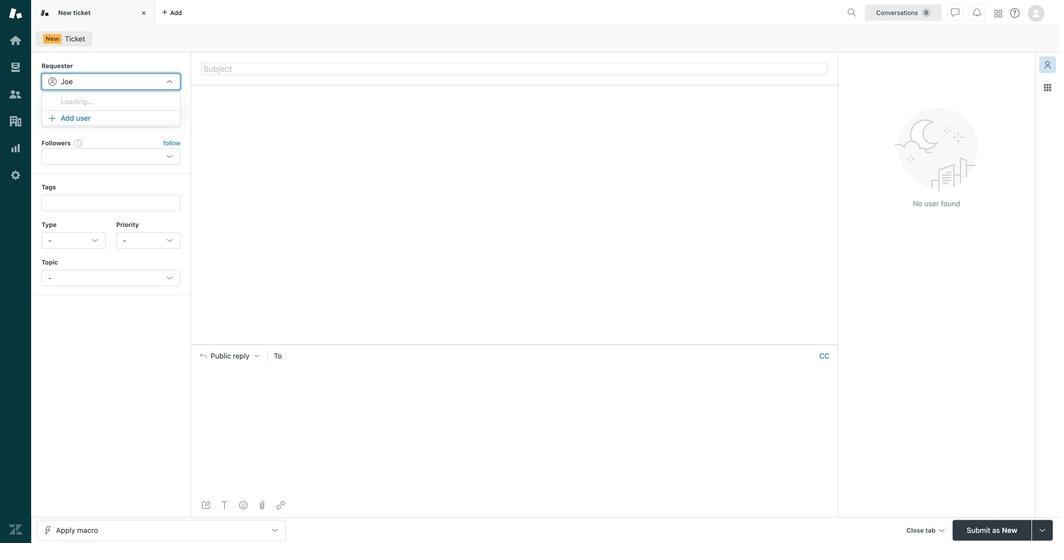 Task type: vqa. For each thing, say whether or not it's contained in the screenshot.
1st 28 minutes ago text field from the bottom
no



Task type: describe. For each thing, give the bounding box(es) containing it.
add attachment image
[[258, 502, 266, 510]]

notifications image
[[973, 9, 981, 17]]

close image
[[139, 8, 149, 18]]

button displays agent's chat status as invisible. image
[[951, 9, 960, 17]]

info on adding followers image
[[74, 139, 82, 147]]

customers image
[[9, 88, 22, 101]]

reporting image
[[9, 142, 22, 155]]

zendesk image
[[9, 524, 22, 537]]

add link (cmd k) image
[[277, 502, 285, 510]]

search name or contact info field
[[61, 77, 161, 86]]

secondary element
[[31, 29, 1060, 49]]

minimize composer image
[[510, 341, 519, 349]]

Subject field
[[201, 63, 828, 75]]

views image
[[9, 61, 22, 74]]

displays possible ticket submission types image
[[1039, 527, 1047, 535]]



Task type: locate. For each thing, give the bounding box(es) containing it.
organizations image
[[9, 115, 22, 128]]

draft mode image
[[202, 502, 210, 510]]

tabs tab list
[[31, 0, 843, 26]]

main element
[[0, 0, 31, 544]]

format text image
[[221, 502, 229, 510]]

get started image
[[9, 34, 22, 47]]

apps image
[[1044, 84, 1052, 92]]

get help image
[[1011, 8, 1020, 18]]

tab
[[31, 0, 156, 26]]

zendesk support image
[[9, 7, 22, 20]]

admin image
[[9, 169, 22, 182]]

customer context image
[[1044, 61, 1052, 69]]

zendesk products image
[[995, 10, 1002, 17]]

insert emojis image
[[239, 502, 248, 510]]

None field
[[288, 351, 815, 362]]



